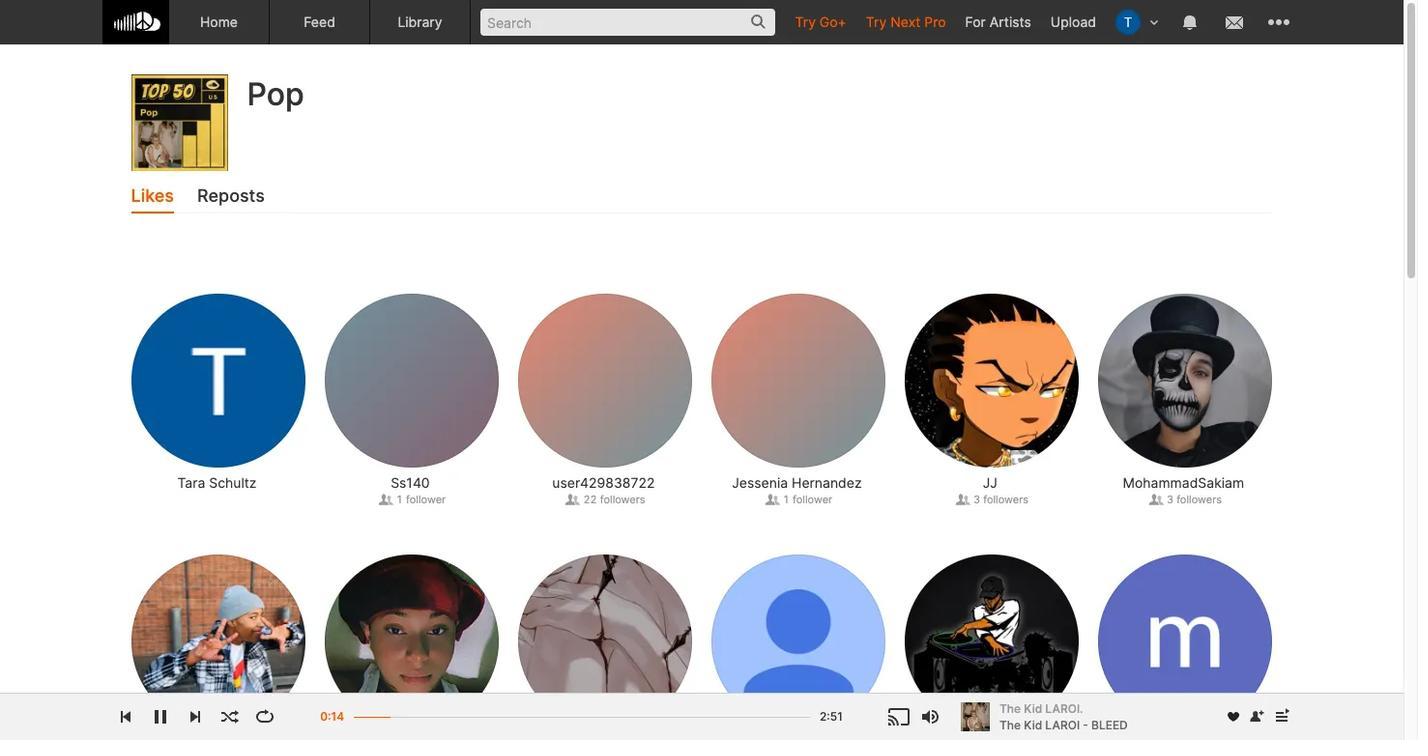 Task type: locate. For each thing, give the bounding box(es) containing it.
2 the from the top
[[1000, 718, 1021, 733]]

shanté a.'s avatar element
[[325, 555, 499, 729]]

2 try from the left
[[866, 14, 887, 30]]

0 horizontal spatial tara schultz's avatar element
[[132, 294, 306, 468]]

0 horizontal spatial try
[[795, 14, 816, 30]]

followers inside jj 3 followers
[[984, 493, 1029, 507]]

1 horizontal spatial 1 follower link
[[765, 493, 833, 507]]

3 followers from the left
[[1177, 493, 1222, 507]]

library link
[[370, 0, 471, 44]]

pop element
[[132, 74, 228, 171]]

rei.'s avatar element
[[518, 555, 692, 729]]

follower inside the jessenia hernandez 1 follower
[[793, 493, 833, 507]]

kid left laroi
[[1024, 718, 1043, 733]]

2 3 followers link from the left
[[1149, 493, 1222, 507]]

3 followers link
[[955, 493, 1029, 507], [1149, 493, 1222, 507]]

likes link
[[132, 181, 175, 214]]

2 horizontal spatial followers
[[1177, 493, 1222, 507]]

0 horizontal spatial 1
[[396, 493, 403, 507]]

1 down ss140 link
[[396, 493, 403, 507]]

tara
[[177, 475, 205, 491]]

0 vertical spatial tara schultz's avatar element
[[1116, 10, 1141, 35]]

the
[[1000, 702, 1021, 716], [1000, 718, 1021, 733]]

followers inside user429838722 22 followers
[[600, 493, 646, 507]]

1 horizontal spatial followers
[[984, 493, 1029, 507]]

try
[[795, 14, 816, 30], [866, 14, 887, 30]]

kid left the laroi.
[[1024, 702, 1043, 716]]

home
[[200, 14, 238, 30]]

follower
[[406, 493, 446, 507], [793, 493, 833, 507]]

tara schultz
[[177, 475, 257, 491]]

2 follower from the left
[[793, 493, 833, 507]]

follower inside ss140 1 follower
[[406, 493, 446, 507]]

followers for mohammadsakiam
[[1177, 493, 1222, 507]]

3 inside jj 3 followers
[[974, 493, 981, 507]]

1 horizontal spatial 3
[[1167, 493, 1174, 507]]

0 horizontal spatial followers
[[600, 493, 646, 507]]

progress bar
[[354, 708, 810, 740]]

hernandez
[[792, 475, 862, 491]]

try left go+
[[795, 14, 816, 30]]

1 3 followers link from the left
[[955, 493, 1029, 507]]

1 1 from the left
[[396, 493, 403, 507]]

2 followers from the left
[[984, 493, 1029, 507]]

try next pro link
[[857, 0, 956, 44]]

22 followers link
[[565, 493, 646, 507]]

0:14
[[320, 710, 344, 724]]

followers inside 'mohammadsakiam 3 followers'
[[1177, 493, 1222, 507]]

1
[[396, 493, 403, 507], [783, 493, 790, 507]]

None search field
[[471, 0, 786, 44]]

jessenia hernandez 1 follower
[[732, 475, 862, 507]]

pro
[[925, 14, 946, 30]]

followers down jj 'link'
[[984, 493, 1029, 507]]

artists
[[990, 14, 1032, 30]]

feed
[[304, 14, 335, 30]]

1 follower link
[[378, 493, 446, 507], [765, 493, 833, 507]]

2 1 follower link from the left
[[765, 493, 833, 507]]

3 followers link down jj 'link'
[[955, 493, 1029, 507]]

for
[[966, 14, 986, 30]]

schultz
[[209, 475, 257, 491]]

0 horizontal spatial follower
[[406, 493, 446, 507]]

next
[[891, 14, 921, 30]]

1 down jessenia hernandez "link"
[[783, 493, 790, 507]]

michael collins's avatar element
[[905, 555, 1079, 729]]

user429838722
[[552, 475, 655, 491]]

3 for mohammadsakiam
[[1167, 493, 1174, 507]]

0 horizontal spatial 3
[[974, 493, 981, 507]]

22
[[584, 493, 597, 507]]

upload
[[1051, 14, 1097, 30]]

1 follower link down jessenia hernandez "link"
[[765, 493, 833, 507]]

reposts
[[198, 186, 265, 206]]

1 horizontal spatial 1
[[783, 493, 790, 507]]

followers
[[600, 493, 646, 507], [984, 493, 1029, 507], [1177, 493, 1222, 507]]

2 1 from the left
[[783, 493, 790, 507]]

jj link
[[983, 474, 998, 493]]

followers down mohammadsakiam 'link'
[[1177, 493, 1222, 507]]

1 horizontal spatial tara schultz's avatar element
[[1116, 10, 1141, 35]]

1 3 from the left
[[974, 493, 981, 507]]

bleed
[[1092, 718, 1128, 733]]

for artists link
[[956, 0, 1041, 44]]

1 horizontal spatial 3 followers link
[[1149, 493, 1222, 507]]

ss140 link
[[391, 474, 430, 493]]

1 kid from the top
[[1024, 702, 1043, 716]]

1 follower from the left
[[406, 493, 446, 507]]

laroi.
[[1046, 702, 1084, 716]]

3 followers link down mohammadsakiam 'link'
[[1149, 493, 1222, 507]]

1 the from the top
[[1000, 702, 1021, 716]]

1 1 follower link from the left
[[378, 493, 446, 507]]

dweezy's avatar element
[[132, 555, 306, 729]]

0 horizontal spatial 3 followers link
[[955, 493, 1029, 507]]

1 follower link down ss140 link
[[378, 493, 446, 507]]

1 vertical spatial kid
[[1024, 718, 1043, 733]]

ss140 1 follower
[[391, 475, 446, 507]]

jj's avatar element
[[905, 294, 1079, 468]]

follower down hernandez
[[793, 493, 833, 507]]

1 followers from the left
[[600, 493, 646, 507]]

followers down user429838722 link
[[600, 493, 646, 507]]

2 3 from the left
[[1167, 493, 1174, 507]]

tara schultz's avatar element
[[1116, 10, 1141, 35], [132, 294, 306, 468]]

library
[[398, 14, 443, 30]]

try left next
[[866, 14, 887, 30]]

0 horizontal spatial 1 follower link
[[378, 493, 446, 507]]

reposts link
[[198, 181, 265, 214]]

1 horizontal spatial try
[[866, 14, 887, 30]]

3 inside 'mohammadsakiam 3 followers'
[[1167, 493, 1174, 507]]

likes
[[132, 186, 175, 206]]

try go+
[[795, 14, 847, 30]]

jessenia hernandez link
[[732, 474, 862, 493]]

kid
[[1024, 702, 1043, 716], [1024, 718, 1043, 733]]

follower down ss140 link
[[406, 493, 446, 507]]

mohammadsakiam 3 followers
[[1123, 475, 1245, 507]]

upload link
[[1041, 0, 1106, 44]]

the kid laroi. link
[[1000, 701, 1216, 718]]

try next pro
[[866, 14, 946, 30]]

1 try from the left
[[795, 14, 816, 30]]

0 vertical spatial the
[[1000, 702, 1021, 716]]

2 kid from the top
[[1024, 718, 1043, 733]]

1 horizontal spatial follower
[[793, 493, 833, 507]]

3
[[974, 493, 981, 507], [1167, 493, 1174, 507]]

pop
[[248, 75, 305, 113]]

1 vertical spatial the
[[1000, 718, 1021, 733]]

0 vertical spatial kid
[[1024, 702, 1043, 716]]



Task type: vqa. For each thing, say whether or not it's contained in the screenshot.
22
yes



Task type: describe. For each thing, give the bounding box(es) containing it.
jj 3 followers
[[974, 475, 1029, 507]]

mohammadsakiam
[[1123, 475, 1245, 491]]

laroi
[[1046, 718, 1080, 733]]

the kid laroi - bleed link
[[1000, 717, 1128, 734]]

followers for jj
[[984, 493, 1029, 507]]

mina nari's avatar element
[[1099, 555, 1273, 729]]

Search search field
[[481, 9, 776, 36]]

tara schultz link
[[177, 474, 257, 493]]

next up image
[[1271, 706, 1294, 729]]

try go+ link
[[786, 0, 857, 44]]

1 inside the jessenia hernandez 1 follower
[[783, 493, 790, 507]]

the kid laroi - bleed element
[[961, 703, 990, 732]]

go+
[[820, 14, 847, 30]]

3 followers link for jj
[[955, 493, 1029, 507]]

try for try go+
[[795, 14, 816, 30]]

jj
[[983, 475, 998, 491]]

user429838722 link
[[552, 474, 655, 493]]

try for try next pro
[[866, 14, 887, 30]]

for artists
[[966, 14, 1032, 30]]

home link
[[169, 0, 270, 44]]

1 vertical spatial tara schultz's avatar element
[[132, 294, 306, 468]]

2:51
[[820, 710, 843, 724]]

jessenia hernandez's avatar element
[[712, 294, 886, 468]]

1 follower link for 1
[[378, 493, 446, 507]]

mohammadsakiam's avatar element
[[1099, 294, 1273, 468]]

eli porterfield's avatar element
[[712, 555, 886, 729]]

-
[[1083, 718, 1089, 733]]

followers for user429838722
[[600, 493, 646, 507]]

pop link
[[248, 75, 305, 113]]

feed link
[[270, 0, 370, 44]]

the kid laroi. the kid laroi - bleed
[[1000, 702, 1128, 733]]

3 for jj
[[974, 493, 981, 507]]

ss140
[[391, 475, 430, 491]]

user429838722 22 followers
[[552, 475, 655, 507]]

3 followers link for mohammadsakiam
[[1149, 493, 1222, 507]]

1 inside ss140 1 follower
[[396, 493, 403, 507]]

jessenia
[[732, 475, 788, 491]]

ss140's avatar element
[[325, 294, 499, 468]]

1 follower link for hernandez
[[765, 493, 833, 507]]

mohammadsakiam link
[[1123, 474, 1245, 493]]

user429838722's avatar element
[[518, 294, 692, 468]]



